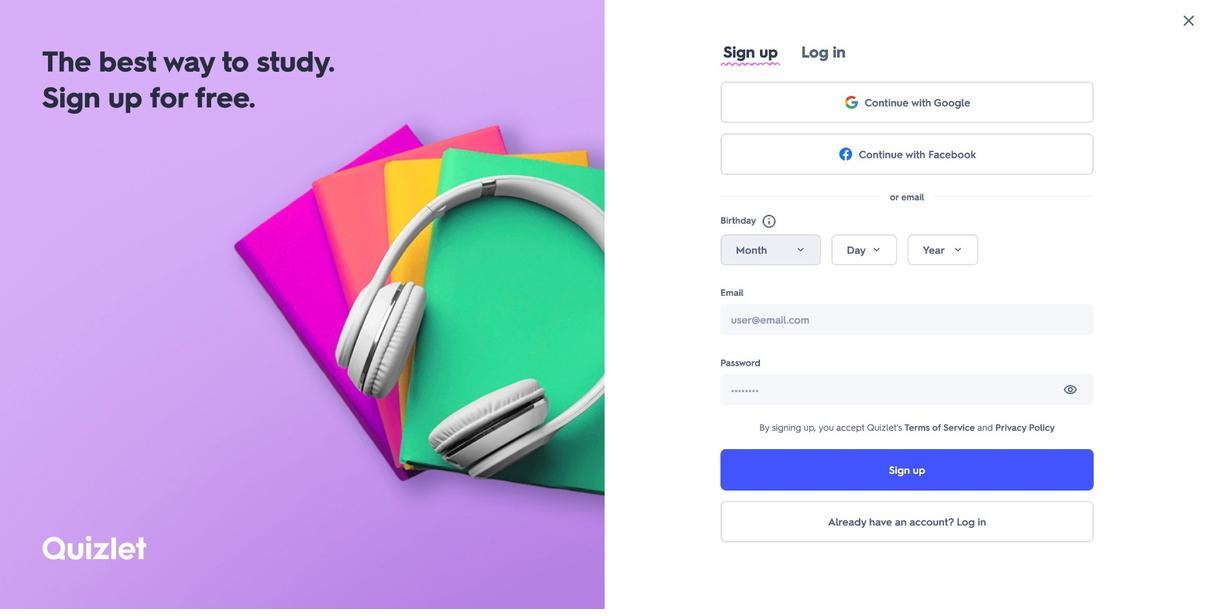 Task type: vqa. For each thing, say whether or not it's contained in the screenshot.
Sign up now
no



Task type: describe. For each thing, give the bounding box(es) containing it.
google multicolor image
[[844, 95, 860, 110]]

close modal element
[[1179, 10, 1199, 31]]

Password password field
[[731, 377, 1084, 403]]

facebook image
[[838, 146, 854, 162]]

close x image
[[1181, 13, 1197, 29]]

2 caret down image from the left
[[872, 245, 882, 255]]

info image
[[762, 214, 777, 229]]

2 tab from the left
[[802, 41, 846, 66]]

Email email field
[[731, 307, 1084, 333]]

3 caret down image from the left
[[953, 245, 963, 255]]



Task type: locate. For each thing, give the bounding box(es) containing it.
0 horizontal spatial caret down image
[[796, 245, 806, 255]]

2 horizontal spatial caret down image
[[953, 245, 963, 255]]

tab list
[[721, 41, 1094, 66]]

caret down image
[[796, 245, 806, 255], [872, 245, 882, 255], [953, 245, 963, 255]]

tab
[[721, 41, 781, 66], [802, 41, 846, 66]]

1 horizontal spatial tab
[[802, 41, 846, 66]]

1 caret down image from the left
[[796, 245, 806, 255]]

None search field
[[304, 8, 1039, 33]]

quizlet image
[[42, 537, 146, 565], [42, 537, 146, 561]]

1 horizontal spatial caret down image
[[872, 245, 882, 255]]

0 horizontal spatial tab
[[721, 41, 781, 66]]

search image
[[313, 16, 323, 26]]

eye image
[[1063, 382, 1079, 398]]

dialog
[[0, 0, 1209, 610]]

1 tab from the left
[[721, 41, 781, 66]]



